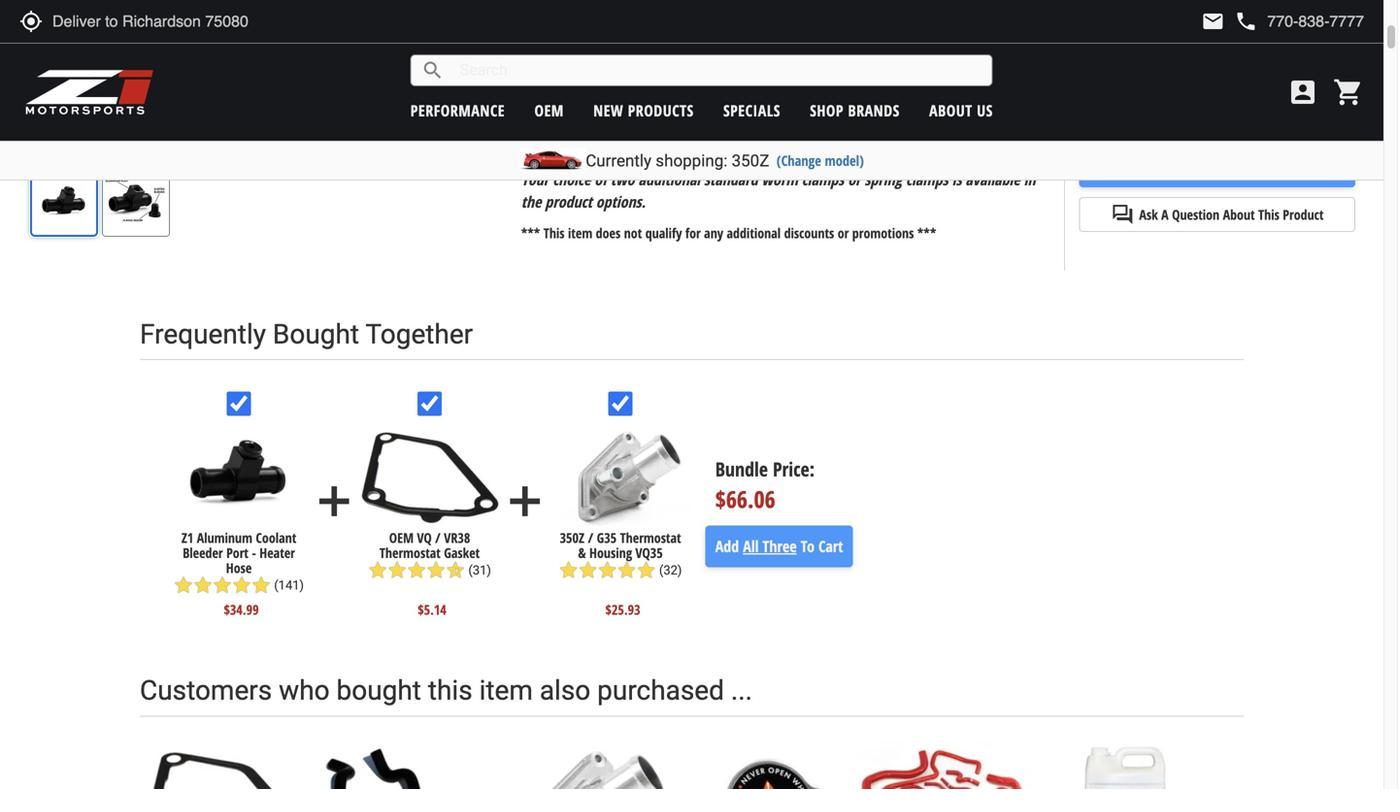 Task type: vqa. For each thing, say whether or not it's contained in the screenshot.
information.
no



Task type: describe. For each thing, give the bounding box(es) containing it.
1 *** from the left
[[521, 224, 540, 242]]

bleeder
[[616, 29, 668, 47]]

port inside z1 aluminum coolant bleeder port - heater hose star star star star star (141) $34.99
[[226, 544, 249, 562]]

about us link
[[930, 100, 993, 121]]

1 horizontal spatial item
[[568, 224, 593, 242]]

help
[[1224, 13, 1245, 35]]

bleeder inside z1 aluminum coolant bleeder port - heater hose star star star star star (141) $34.99
[[183, 544, 223, 562]]

350z inside 350z / g35 thermostat & housing vq35 star star star star star (32)
[[560, 529, 585, 547]]

2 *** from the left
[[918, 224, 937, 242]]

/ inside 350z / g35 thermostat & housing vq35 star star star star star (32)
[[588, 529, 594, 547]]

coolant
[[560, 29, 612, 47]]

options.
[[596, 192, 646, 212]]

installation
[[597, 138, 670, 156]]

question
[[1172, 206, 1220, 224]]

available:
[[551, 82, 611, 103]]

ring
[[646, 7, 678, 25]]

1 add from the left
[[310, 478, 359, 526]]

uses
[[672, 29, 705, 47]]

350z / g35 thermostat & housing vq35 star star star star star (32)
[[559, 529, 682, 580]]

shop
[[810, 100, 844, 121]]

are
[[992, 29, 1013, 47]]

1 vertical spatial item
[[479, 675, 533, 707]]

us
[[977, 100, 993, 121]]

shopping_cart
[[1334, 77, 1365, 108]]

(141)
[[274, 578, 304, 593]]

z1 inside z1 aluminum coolant bleeder port - heater hose star star star star star (141) $34.99
[[181, 529, 194, 547]]

in
[[1080, 16, 1092, 37]]

standard o-ring seal: no messy thread sealant needed! the z1 coolant bleeder uses a standard o-ring so repeated bleedings are a breeze!
[[560, 7, 1026, 69]]

coolant temperature sensor adapter / bleeder port - heater hose easy installation of sending units for aftermarket gauges!
[[560, 114, 961, 156]]

additional inside your choice of two additional standard worm clamps or spring clamps is available in the product options.
[[639, 169, 700, 190]]

not
[[624, 224, 642, 242]]

purchased
[[598, 675, 725, 707]]

account_box
[[1288, 77, 1319, 108]]

oem link
[[535, 100, 564, 121]]

shop brands
[[810, 100, 900, 121]]

search
[[421, 59, 445, 82]]

1 horizontal spatial $34.99
[[1119, 46, 1179, 78]]

thermostat inside the oem vq / vr38 thermostat gasket star star star star star_half (31)
[[380, 544, 441, 562]]

temperature
[[611, 114, 689, 135]]

this inside question_answer ask a question about this product
[[1259, 206, 1280, 224]]

specials
[[724, 100, 781, 121]]

2 add from the left
[[501, 478, 550, 526]]

1 vertical spatial for
[[686, 224, 701, 242]]

phone
[[1235, 10, 1258, 33]]

qualify
[[646, 224, 682, 242]]

spring
[[865, 169, 902, 190]]

$34.99 inside z1 aluminum coolant bleeder port - heater hose star star star star star (141) $34.99
[[224, 601, 259, 619]]

currently shopping: 350z (change model)
[[586, 151, 864, 170]]

g35
[[597, 529, 617, 547]]

(change
[[777, 151, 822, 170]]

customers who bought this item also purchased ...
[[140, 675, 753, 707]]

messy
[[745, 7, 790, 25]]

bundle price: $66.06
[[716, 456, 815, 515]]

(32)
[[659, 563, 682, 578]]

z1 motorsports logo image
[[24, 68, 155, 117]]

repeated
[[854, 29, 916, 47]]

1 vertical spatial or
[[838, 224, 849, 242]]

Search search field
[[445, 55, 992, 85]]

also available:
[[521, 82, 611, 103]]

aluminum
[[197, 529, 253, 547]]

star_half
[[446, 561, 465, 580]]

bleedings
[[920, 29, 987, 47]]

in
[[1024, 169, 1036, 190]]

/ inside the oem vq / vr38 thermostat gasket star star star star star_half (31)
[[435, 529, 441, 547]]

who
[[279, 675, 330, 707]]

thread
[[795, 7, 839, 25]]

sending
[[693, 138, 747, 156]]

bleeder inside coolant temperature sensor adapter / bleeder port - heater hose easy installation of sending units for aftermarket gauges!
[[799, 114, 845, 135]]

two
[[611, 169, 635, 190]]

all
[[743, 536, 759, 557]]

discounts
[[784, 224, 835, 242]]

the
[[958, 7, 984, 25]]

vr38
[[444, 529, 470, 547]]

oem vq / vr38 thermostat gasket star star star star star_half (31)
[[368, 529, 491, 580]]

ship.
[[1190, 16, 1220, 37]]

currently
[[586, 151, 652, 170]]

needed!
[[897, 7, 953, 25]]

a
[[1162, 206, 1169, 224]]

ask
[[1140, 206, 1159, 224]]

hose inside coolant temperature sensor adapter / bleeder port - heater hose easy installation of sending units for aftermarket gauges!
[[931, 114, 961, 135]]

standard inside standard o-ring seal: no messy thread sealant needed! the z1 coolant bleeder uses a standard o-ring so repeated bleedings are a breeze!
[[722, 29, 783, 47]]

about inside question_answer ask a question about this product
[[1223, 206, 1256, 224]]

- inside z1 aluminum coolant bleeder port - heater hose star star star star star (141) $34.99
[[252, 544, 256, 562]]

vq
[[417, 529, 432, 547]]

any
[[704, 224, 724, 242]]

gasket
[[444, 544, 480, 562]]

add all three to cart
[[716, 536, 843, 557]]

adapter
[[736, 114, 785, 135]]

shop brands link
[[810, 100, 900, 121]]

coolant temperature sensor adapter / bleeder port - heater hose link
[[560, 114, 961, 135]]

three
[[763, 536, 797, 557]]

worm
[[762, 169, 798, 190]]

to
[[1174, 16, 1187, 37]]

0 vertical spatial about
[[930, 100, 973, 121]]

new products
[[594, 100, 694, 121]]



Task type: locate. For each thing, give the bounding box(es) containing it.
of inside coolant temperature sensor adapter / bleeder port - heater hose easy installation of sending units for aftermarket gauges!
[[675, 138, 688, 156]]

1 vertical spatial bleeder
[[183, 544, 223, 562]]

of left two
[[595, 169, 607, 190]]

0 vertical spatial for
[[789, 138, 808, 156]]

product
[[1283, 206, 1324, 224]]

thermostat inside 350z / g35 thermostat & housing vq35 star star star star star (32)
[[620, 529, 681, 547]]

a right uses
[[709, 29, 718, 47]]

1 vertical spatial hose
[[226, 559, 252, 577]]

0 horizontal spatial port
[[226, 544, 249, 562]]

for right units
[[789, 138, 808, 156]]

mail
[[1202, 10, 1225, 33]]

units
[[752, 138, 785, 156]]

o-
[[788, 29, 803, 47]]

0 horizontal spatial about
[[930, 100, 973, 121]]

standard down messy
[[722, 29, 783, 47]]

about right question
[[1223, 206, 1256, 224]]

1 vertical spatial 350z
[[560, 529, 585, 547]]

or right discounts on the top of the page
[[838, 224, 849, 242]]

heater up (141) at bottom left
[[260, 544, 295, 562]]

0 horizontal spatial -
[[252, 544, 256, 562]]

1 horizontal spatial heater
[[887, 114, 927, 135]]

0 horizontal spatial $34.99
[[224, 601, 259, 619]]

1 horizontal spatial -
[[878, 114, 883, 135]]

0 horizontal spatial for
[[686, 224, 701, 242]]

in stock, ready to ship. help
[[1080, 13, 1245, 37]]

0 vertical spatial item
[[568, 224, 593, 242]]

bundle
[[716, 456, 768, 483]]

0 horizontal spatial hose
[[226, 559, 252, 577]]

0 vertical spatial or
[[848, 169, 861, 190]]

1 clamps from the left
[[802, 169, 844, 190]]

phone link
[[1235, 10, 1365, 33]]

hose
[[931, 114, 961, 135], [226, 559, 252, 577]]

hose up gauges! on the right
[[931, 114, 961, 135]]

together
[[366, 318, 473, 350]]

0 horizontal spatial coolant
[[256, 529, 297, 547]]

specials link
[[724, 100, 781, 121]]

1 horizontal spatial clamps
[[906, 169, 949, 190]]

1 horizontal spatial 350z
[[732, 151, 770, 170]]

0 vertical spatial coolant
[[560, 114, 607, 135]]

$34.99
[[1119, 46, 1179, 78], [224, 601, 259, 619]]

1 horizontal spatial additional
[[727, 224, 781, 242]]

0 vertical spatial of
[[675, 138, 688, 156]]

0 horizontal spatial heater
[[260, 544, 295, 562]]

0 vertical spatial z1
[[988, 7, 1006, 25]]

0 horizontal spatial a
[[709, 29, 718, 47]]

account_box link
[[1283, 77, 1324, 108]]

add
[[716, 536, 739, 557]]

of left sending
[[675, 138, 688, 156]]

frequently
[[140, 318, 266, 350]]

standard inside your choice of two additional standard worm clamps or spring clamps is available in the product options.
[[704, 169, 758, 190]]

0 horizontal spatial 350z
[[560, 529, 585, 547]]

aftermarket
[[812, 138, 890, 156]]

1 horizontal spatial about
[[1223, 206, 1256, 224]]

/ inside coolant temperature sensor adapter / bleeder port - heater hose easy installation of sending units for aftermarket gauges!
[[789, 114, 795, 135]]

bought
[[337, 675, 421, 707]]

1 horizontal spatial ***
[[918, 224, 937, 242]]

1 vertical spatial heater
[[260, 544, 295, 562]]

clamps down the "aftermarket"
[[802, 169, 844, 190]]

also
[[521, 82, 547, 103]]

my_location
[[19, 10, 43, 33]]

(31)
[[469, 563, 491, 578]]

additional right two
[[639, 169, 700, 190]]

oem for oem
[[535, 100, 564, 121]]

your
[[521, 169, 549, 190]]

/ right 'adapter'
[[789, 114, 795, 135]]

/ left g35 at the left
[[588, 529, 594, 547]]

hose down aluminum on the left bottom of page
[[226, 559, 252, 577]]

None checkbox
[[609, 392, 633, 416]]

0 horizontal spatial thermostat
[[380, 544, 441, 562]]

customers
[[140, 675, 272, 707]]

None checkbox
[[227, 392, 251, 416], [418, 392, 442, 416], [227, 392, 251, 416], [418, 392, 442, 416]]

$34.99 down ready
[[1119, 46, 1179, 78]]

coolant inside z1 aluminum coolant bleeder port - heater hose star star star star star (141) $34.99
[[256, 529, 297, 547]]

no
[[721, 7, 741, 25]]

or inside your choice of two additional standard worm clamps or spring clamps is available in the product options.
[[848, 169, 861, 190]]

- inside coolant temperature sensor adapter / bleeder port - heater hose easy installation of sending units for aftermarket gauges!
[[878, 114, 883, 135]]

0 horizontal spatial item
[[479, 675, 533, 707]]

new
[[594, 100, 624, 121]]

performance link
[[411, 100, 505, 121]]

model)
[[825, 151, 864, 170]]

1 a from the left
[[709, 29, 718, 47]]

0 vertical spatial hose
[[931, 114, 961, 135]]

0 horizontal spatial ***
[[521, 224, 540, 242]]

z1 inside standard o-ring seal: no messy thread sealant needed! the z1 coolant bleeder uses a standard o-ring so repeated bleedings are a breeze!
[[988, 7, 1006, 25]]

heater inside z1 aluminum coolant bleeder port - heater hose star star star star star (141) $34.99
[[260, 544, 295, 562]]

for left "any"
[[686, 224, 701, 242]]

thermostat left star_half
[[380, 544, 441, 562]]

***
[[521, 224, 540, 242], [918, 224, 937, 242]]

$34.99 down aluminum on the left bottom of page
[[224, 601, 259, 619]]

oem up the easy
[[535, 100, 564, 121]]

0 vertical spatial port
[[849, 114, 874, 135]]

seal:
[[682, 7, 717, 25]]

1 horizontal spatial this
[[1259, 206, 1280, 224]]

ring
[[803, 29, 829, 47]]

or
[[848, 169, 861, 190], [838, 224, 849, 242]]

0 horizontal spatial of
[[595, 169, 607, 190]]

coolant up the easy
[[560, 114, 607, 135]]

clamps left 'is'
[[906, 169, 949, 190]]

1 horizontal spatial thermostat
[[620, 529, 681, 547]]

0 vertical spatial standard
[[722, 29, 783, 47]]

standard
[[560, 7, 624, 25]]

0 horizontal spatial oem
[[389, 529, 414, 547]]

heater inside coolant temperature sensor adapter / bleeder port - heater hose easy installation of sending units for aftermarket gauges!
[[887, 114, 927, 135]]

0 horizontal spatial bleeder
[[183, 544, 223, 562]]

or left spring
[[848, 169, 861, 190]]

price:
[[773, 456, 815, 483]]

o-
[[628, 7, 646, 25]]

frequently bought together
[[140, 318, 473, 350]]

oem left vq
[[389, 529, 414, 547]]

1 vertical spatial port
[[226, 544, 249, 562]]

z1 aluminum coolant bleeder port - heater hose star star star star star (141) $34.99
[[174, 529, 304, 619]]

0 horizontal spatial /
[[435, 529, 441, 547]]

this
[[428, 675, 473, 707]]

of
[[675, 138, 688, 156], [595, 169, 607, 190]]

z1 left aluminum on the left bottom of page
[[181, 529, 194, 547]]

mail phone
[[1202, 10, 1258, 33]]

heater up gauges! on the right
[[887, 114, 927, 135]]

item left does
[[568, 224, 593, 242]]

0 vertical spatial heater
[[887, 114, 927, 135]]

ready
[[1136, 16, 1170, 37]]

0 vertical spatial bleeder
[[799, 114, 845, 135]]

1 horizontal spatial z1
[[988, 7, 1006, 25]]

coolant up (141) at bottom left
[[256, 529, 297, 547]]

1 horizontal spatial coolant
[[560, 114, 607, 135]]

oem for oem vq / vr38 thermostat gasket star star star star star_half (31)
[[389, 529, 414, 547]]

available
[[966, 169, 1021, 190]]

for inside coolant temperature sensor adapter / bleeder port - heater hose easy installation of sending units for aftermarket gauges!
[[789, 138, 808, 156]]

of inside your choice of two additional standard worm clamps or spring clamps is available in the product options.
[[595, 169, 607, 190]]

1 vertical spatial of
[[595, 169, 607, 190]]

easy
[[560, 138, 593, 156]]

1 horizontal spatial oem
[[535, 100, 564, 121]]

1 vertical spatial standard
[[704, 169, 758, 190]]

0 vertical spatial oem
[[535, 100, 564, 121]]

1 vertical spatial oem
[[389, 529, 414, 547]]

is
[[952, 169, 962, 190]]

choice
[[553, 169, 591, 190]]

oem
[[535, 100, 564, 121], [389, 529, 414, 547]]

for
[[789, 138, 808, 156], [686, 224, 701, 242]]

/ right vq
[[435, 529, 441, 547]]

1 vertical spatial coolant
[[256, 529, 297, 547]]

sensor
[[692, 114, 733, 135]]

about left us
[[930, 100, 973, 121]]

2 horizontal spatial /
[[789, 114, 795, 135]]

gauges!
[[895, 138, 949, 156]]

/
[[789, 114, 795, 135], [435, 529, 441, 547], [588, 529, 594, 547]]

item right this
[[479, 675, 533, 707]]

additional right "any"
[[727, 224, 781, 242]]

0 horizontal spatial clamps
[[802, 169, 844, 190]]

0 horizontal spatial add
[[310, 478, 359, 526]]

breeze!
[[560, 51, 611, 69]]

2 clamps from the left
[[906, 169, 949, 190]]

z1 up are
[[988, 7, 1006, 25]]

-
[[878, 114, 883, 135], [252, 544, 256, 562]]

0 vertical spatial 350z
[[732, 151, 770, 170]]

2 a from the left
[[1018, 29, 1026, 47]]

to
[[801, 536, 815, 557]]

1 vertical spatial z1
[[181, 529, 194, 547]]

sealant
[[843, 7, 893, 25]]

housing
[[590, 544, 632, 562]]

mail link
[[1202, 10, 1225, 33]]

1 horizontal spatial for
[[789, 138, 808, 156]]

*** down the the
[[521, 224, 540, 242]]

0 horizontal spatial z1
[[181, 529, 194, 547]]

1 horizontal spatial /
[[588, 529, 594, 547]]

1 horizontal spatial a
[[1018, 29, 1026, 47]]

1 vertical spatial about
[[1223, 206, 1256, 224]]

a right are
[[1018, 29, 1026, 47]]

about us
[[930, 100, 993, 121]]

port inside coolant temperature sensor adapter / bleeder port - heater hose easy installation of sending units for aftermarket gauges!
[[849, 114, 874, 135]]

standard down sending
[[704, 169, 758, 190]]

&
[[578, 544, 586, 562]]

oem inside the oem vq / vr38 thermostat gasket star star star star star_half (31)
[[389, 529, 414, 547]]

this left product
[[1259, 206, 1280, 224]]

question_answer
[[1112, 203, 1135, 226]]

stock,
[[1096, 16, 1132, 37]]

cart
[[819, 536, 843, 557]]

$66.06
[[716, 484, 776, 515]]

1 horizontal spatial bleeder
[[799, 114, 845, 135]]

the
[[521, 192, 541, 212]]

1 vertical spatial additional
[[727, 224, 781, 242]]

0 horizontal spatial additional
[[639, 169, 700, 190]]

hose inside z1 aluminum coolant bleeder port - heater hose star star star star star (141) $34.99
[[226, 559, 252, 577]]

0 vertical spatial -
[[878, 114, 883, 135]]

so
[[833, 29, 850, 47]]

(change model) link
[[777, 151, 864, 170]]

heater
[[887, 114, 927, 135], [260, 544, 295, 562]]

coolant inside coolant temperature sensor adapter / bleeder port - heater hose easy installation of sending units for aftermarket gauges!
[[560, 114, 607, 135]]

does
[[596, 224, 621, 242]]

1 horizontal spatial of
[[675, 138, 688, 156]]

...
[[731, 675, 753, 707]]

1 horizontal spatial hose
[[931, 114, 961, 135]]

1 vertical spatial -
[[252, 544, 256, 562]]

1 horizontal spatial add
[[501, 478, 550, 526]]

shopping:
[[656, 151, 728, 170]]

this down product
[[544, 224, 565, 242]]

0 vertical spatial $34.99
[[1119, 46, 1179, 78]]

1 vertical spatial $34.99
[[224, 601, 259, 619]]

thermostat
[[620, 529, 681, 547], [380, 544, 441, 562]]

$25.93
[[606, 601, 641, 619]]

0 vertical spatial additional
[[639, 169, 700, 190]]

*** right "promotions"
[[918, 224, 937, 242]]

1 horizontal spatial port
[[849, 114, 874, 135]]

thermostat up (32)
[[620, 529, 681, 547]]

product
[[545, 192, 592, 212]]

question_answer ask a question about this product
[[1112, 203, 1324, 226]]

0 horizontal spatial this
[[544, 224, 565, 242]]



